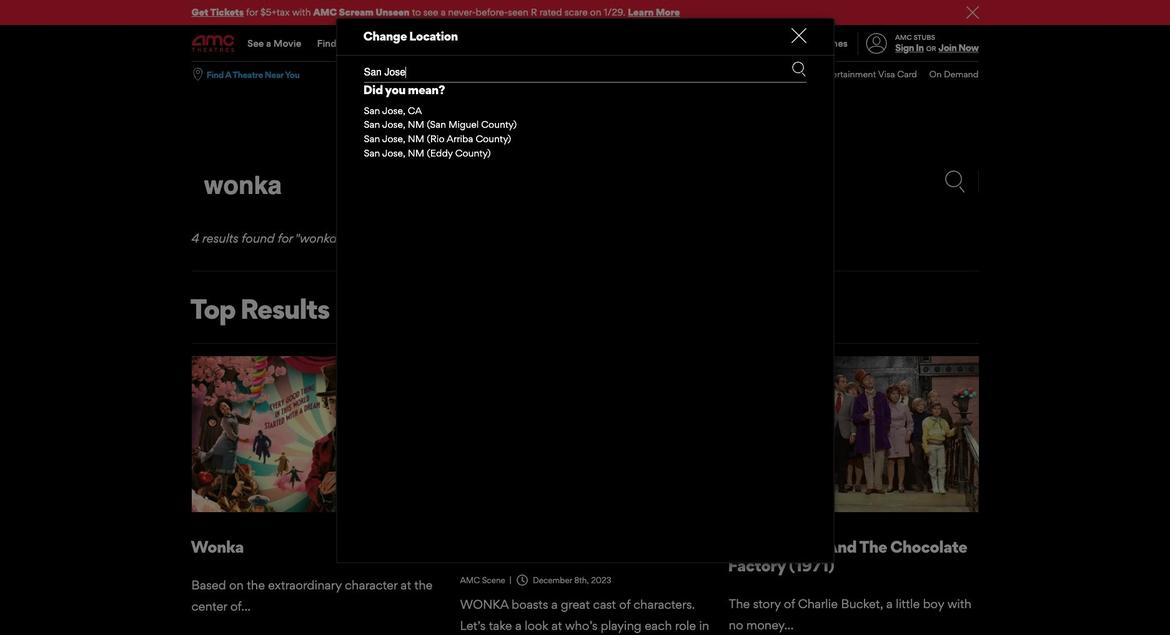 Task type: vqa. For each thing, say whether or not it's contained in the screenshot.
second menu item from right
yes



Task type: locate. For each thing, give the bounding box(es) containing it.
menu up search by city, zip or theatre text box
[[191, 26, 979, 61]]

willy wonka and the chocolate factory (1971) image
[[729, 357, 979, 513]]

1 vertical spatial menu
[[575, 62, 979, 87]]

menu item
[[575, 62, 640, 87], [640, 62, 693, 87], [693, 62, 730, 87], [730, 62, 783, 87], [783, 62, 917, 87], [917, 62, 979, 87]]

3 menu item from the left
[[693, 62, 730, 87]]

amc logo image
[[191, 35, 235, 52], [191, 35, 235, 52]]

close element
[[791, 28, 806, 43]]

search the AMC website text field
[[191, 170, 944, 202]]

menu
[[191, 26, 979, 61], [575, 62, 979, 87]]

5 menu item from the left
[[783, 62, 917, 87]]

submit search image
[[791, 62, 806, 77]]

Search by City, Zip or Theatre text field
[[364, 62, 754, 82]]

close image
[[791, 28, 806, 43]]

user profile image
[[859, 33, 894, 54]]

sign in or join amc stubs element
[[858, 26, 979, 61]]

menu down showtimes image
[[575, 62, 979, 87]]



Task type: describe. For each thing, give the bounding box(es) containing it.
1 menu item from the left
[[575, 62, 640, 87]]

cookie consent banner dialog
[[0, 602, 1170, 636]]

2 menu item from the left
[[640, 62, 693, 87]]

4 menu item from the left
[[730, 62, 783, 87]]

6 menu item from the left
[[917, 62, 979, 87]]

showtimes image
[[762, 32, 799, 55]]

submit search icon image
[[944, 170, 965, 193]]

wonka image
[[191, 357, 441, 513]]

0 vertical spatial menu
[[191, 26, 979, 61]]



